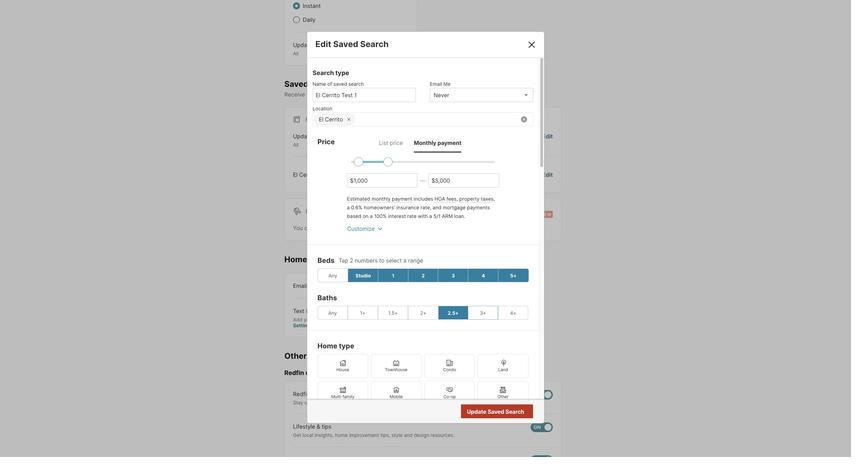 Task type: vqa. For each thing, say whether or not it's contained in the screenshot.
to
yes



Task type: describe. For each thing, give the bounding box(es) containing it.
filters.
[[442, 91, 458, 98]]

preferred
[[397, 91, 421, 98]]

or
[[427, 400, 432, 406]]

home tours
[[284, 255, 330, 265]]

emails for other emails
[[309, 351, 334, 361]]

no for no emails
[[489, 171, 496, 178]]

saved right create
[[334, 225, 350, 232]]

and right home,
[[462, 400, 470, 406]]

settings
[[293, 323, 313, 329]]

, inside , a
[[494, 196, 495, 202]]

name of saved search
[[313, 81, 364, 87]]

estimated
[[347, 196, 370, 202]]

search inside dialog
[[348, 81, 364, 87]]

0.6
[[351, 205, 358, 211]]

&
[[317, 424, 320, 431]]

update saved search button
[[461, 405, 533, 419]]

while
[[377, 225, 391, 232]]

loan.
[[454, 213, 466, 219]]

update inside "update saved search" button
[[467, 409, 486, 416]]

no emails
[[489, 171, 514, 178]]

1 update types all from the top
[[293, 42, 329, 56]]

1 option group from the top
[[318, 269, 529, 283]]

rent
[[318, 208, 333, 215]]

land
[[498, 368, 508, 373]]

Multi-family checkbox
[[318, 381, 368, 406]]

4
[[482, 273, 485, 279]]

100 % interest rate with a 5/1 arm loan.
[[374, 213, 466, 219]]

instant
[[303, 2, 321, 9]]

test
[[319, 171, 330, 178]]

remove el cerrito image
[[347, 117, 351, 122]]

on inside % homeowners' insurance rate, and mortgage payments based on a
[[363, 213, 369, 219]]

email me element
[[430, 78, 530, 88]]

redfin updates
[[284, 370, 331, 377]]

option group for home type
[[318, 354, 528, 406]]

edit button for no emails
[[542, 171, 553, 179]]

2+ radio
[[408, 306, 438, 320]]

saved inside button
[[488, 409, 504, 416]]

redfin's
[[337, 400, 355, 406]]

email for email
[[293, 283, 307, 289]]

2+
[[420, 310, 426, 316]]

with inside edit saved search dialog
[[418, 213, 428, 219]]

add your phone number in
[[293, 317, 355, 323]]

how
[[400, 400, 410, 406]]

co-
[[443, 395, 451, 400]]

connect
[[472, 400, 490, 406]]

0 horizontal spatial to
[[312, 400, 316, 406]]

maximum price slider
[[383, 158, 392, 167]]

in
[[350, 317, 354, 323]]

beds
[[318, 257, 335, 265]]

you can create saved searches while searching for
[[293, 225, 428, 232]]

Townhouse checkbox
[[371, 354, 422, 379]]

buy
[[417, 400, 426, 406]]

rate
[[407, 213, 417, 219]]

cerrito for el cerrito
[[325, 116, 343, 123]]

monthly
[[372, 196, 391, 202]]

house
[[337, 368, 349, 373]]

Other checkbox
[[478, 381, 528, 406]]

1 types from the top
[[314, 42, 329, 49]]

always on
[[382, 283, 409, 289]]

saved up "search type"
[[333, 39, 358, 49]]

list box inside edit saved search dialog
[[430, 88, 533, 102]]

price
[[390, 140, 403, 147]]

other for other emails
[[284, 351, 307, 361]]

4+
[[510, 310, 517, 316]]

minimum price slider
[[354, 158, 363, 167]]

edit for no emails
[[542, 171, 553, 178]]

location
[[313, 106, 332, 112]]

3+
[[480, 310, 486, 316]]

any for studio
[[329, 273, 337, 279]]

a inside % homeowners' insurance rate, and mortgage payments based on a
[[370, 213, 373, 219]]

name of saved search element
[[313, 78, 413, 88]]

co-op
[[443, 395, 456, 400]]

Mobile checkbox
[[371, 381, 422, 406]]

update saved search
[[467, 409, 524, 416]]

Land checkbox
[[478, 354, 528, 379]]

1.5+ radio
[[378, 306, 408, 320]]

add
[[293, 317, 302, 323]]

Co-op checkbox
[[424, 381, 475, 406]]

based inside the saved searches receive timely notifications based on your preferred search filters.
[[358, 91, 374, 98]]

4+ radio
[[498, 306, 528, 320]]

tap
[[339, 257, 348, 264]]

2 horizontal spatial to
[[411, 400, 416, 406]]

option group for baths
[[318, 306, 528, 320]]

search for edit saved search
[[360, 39, 389, 49]]

% homeowners' insurance rate, and mortgage payments based on a
[[347, 205, 490, 219]]

fees
[[447, 196, 457, 202]]

stay
[[293, 400, 303, 406]]

redfin news stay up to date on redfin's tools and features, how to buy or sell a home, and connect with an agent.
[[293, 391, 524, 406]]

customize
[[347, 226, 375, 232]]

clear input button
[[521, 116, 527, 123]]

1 vertical spatial %
[[383, 213, 387, 219]]

3
[[452, 273, 455, 279]]

home
[[335, 433, 348, 439]]

of
[[327, 81, 332, 87]]

multi-family
[[331, 395, 354, 400]]

1+ radio
[[348, 306, 378, 320]]

5+ checkbox
[[498, 269, 529, 283]]

5/1
[[434, 213, 441, 219]]

no for no results
[[496, 409, 504, 416]]

notifications
[[324, 91, 356, 98]]

and inside lifestyle & tips get local insights, home improvement tips, style and design resources.
[[404, 433, 413, 439]]

4 checkbox
[[468, 269, 499, 283]]

1.5+
[[388, 310, 398, 316]]

homeowners'
[[364, 205, 395, 211]]

1 vertical spatial searches
[[351, 225, 376, 232]]

0 horizontal spatial payment
[[392, 196, 412, 202]]

monthly
[[414, 140, 436, 147]]

Studio checkbox
[[348, 269, 379, 283]]

a inside redfin news stay up to date on redfin's tools and features, how to buy or sell a home, and connect with an agent.
[[442, 400, 445, 406]]

(sms)
[[306, 308, 322, 315]]

to inside edit saved search dialog
[[379, 257, 385, 264]]

get
[[293, 433, 301, 439]]

studio
[[356, 273, 371, 279]]

home for home type
[[318, 342, 337, 351]]

5+
[[510, 273, 517, 279]]

arm
[[442, 213, 453, 219]]

tools
[[356, 400, 367, 406]]

edit button for update types
[[542, 132, 553, 148]]

el for el cerrito test 1
[[293, 171, 298, 178]]

edit saved search
[[315, 39, 389, 49]]

with inside redfin news stay up to date on redfin's tools and features, how to buy or sell a home, and connect with an agent.
[[492, 400, 502, 406]]

saved inside the saved searches receive timely notifications based on your preferred search filters.
[[284, 79, 308, 89]]

text (sms)
[[293, 308, 322, 315]]

2 update types all from the top
[[293, 133, 329, 148]]

for for for sale
[[306, 116, 317, 123]]

, a
[[347, 196, 495, 211]]

condo
[[443, 368, 456, 373]]

Enter min text field
[[350, 177, 414, 184]]

price
[[318, 138, 335, 146]]

edit saved search element
[[315, 39, 519, 49]]

list price element
[[379, 133, 403, 153]]

home type
[[318, 342, 354, 351]]

1 checkbox
[[378, 269, 409, 283]]

3 checkbox
[[438, 269, 469, 283]]

Enter max text field
[[432, 177, 496, 184]]



Task type: locate. For each thing, give the bounding box(es) containing it.
1 horizontal spatial ,
[[494, 196, 495, 202]]

results
[[505, 409, 524, 416]]

1 vertical spatial update types all
[[293, 133, 329, 148]]

None search field
[[355, 113, 533, 127]]

0 vertical spatial other
[[284, 351, 307, 361]]

saved
[[333, 81, 347, 87]]

tap 2 numbers to select a range
[[339, 257, 423, 264]]

improvement
[[349, 433, 379, 439]]

1 right test
[[332, 171, 334, 178]]

1 vertical spatial based
[[347, 213, 361, 219]]

cerrito
[[325, 116, 343, 123], [299, 171, 317, 178]]

0 vertical spatial redfin
[[284, 370, 304, 377]]

payment right monthly
[[438, 140, 461, 147]]

to right 'up'
[[312, 400, 316, 406]]

to left buy
[[411, 400, 416, 406]]

1
[[332, 171, 334, 178], [392, 273, 394, 279]]

2 vertical spatial update
[[467, 409, 486, 416]]

redfin up stay
[[293, 391, 310, 398]]

House checkbox
[[318, 354, 368, 379]]

update down daily radio
[[293, 42, 312, 49]]

1 horizontal spatial 2
[[422, 273, 425, 279]]

% inside % homeowners' insurance rate, and mortgage payments based on a
[[358, 205, 362, 211]]

for
[[420, 225, 427, 232]]

1 vertical spatial edit
[[542, 133, 553, 140]]

1 vertical spatial no
[[496, 409, 504, 416]]

date
[[318, 400, 328, 406]]

for sale
[[306, 116, 332, 123]]

your inside the saved searches receive timely notifications based on your preferred search filters.
[[383, 91, 395, 98]]

saved down an in the bottom of the page
[[488, 409, 504, 416]]

to left select on the bottom left
[[379, 257, 385, 264]]

all left 'price'
[[293, 142, 299, 148]]

location element
[[313, 102, 530, 113]]

0 vertical spatial searches
[[310, 79, 347, 89]]

mortgage
[[443, 205, 466, 211]]

tours
[[309, 255, 330, 265]]

0 horizontal spatial other
[[284, 351, 307, 361]]

1 horizontal spatial email
[[430, 81, 442, 87]]

1 vertical spatial option group
[[318, 306, 528, 320]]

resources.
[[431, 433, 455, 439]]

0 horizontal spatial email
[[293, 283, 307, 289]]

search down email me
[[423, 91, 440, 98]]

other inside other checkbox
[[498, 395, 509, 400]]

none search field inside edit saved search dialog
[[355, 113, 533, 127]]

2.5+
[[448, 310, 459, 316]]

searches inside the saved searches receive timely notifications based on your preferred search filters.
[[310, 79, 347, 89]]

2 , from the left
[[494, 196, 495, 202]]

redfin down other emails on the left of the page
[[284, 370, 304, 377]]

1 vertical spatial with
[[492, 400, 502, 406]]

any inside 'option'
[[329, 273, 337, 279]]

a left 100
[[370, 213, 373, 219]]

0 horizontal spatial search
[[348, 81, 364, 87]]

, right property
[[494, 196, 495, 202]]

1 vertical spatial home
[[318, 342, 337, 351]]

your up settings
[[304, 317, 314, 323]]

no up the taxes
[[489, 171, 496, 178]]

includes
[[414, 196, 433, 202]]

types down daily at left
[[314, 42, 329, 49]]

sale
[[318, 116, 332, 123]]

search
[[348, 81, 364, 87], [423, 91, 440, 98]]

with left an in the bottom of the page
[[492, 400, 502, 406]]

sell
[[433, 400, 441, 406]]

news
[[311, 391, 325, 398]]

0 vertical spatial any
[[329, 273, 337, 279]]

1 horizontal spatial search
[[360, 39, 389, 49]]

0 vertical spatial edit
[[315, 39, 331, 49]]

an
[[503, 400, 508, 406]]

op
[[451, 395, 456, 400]]

el left test
[[293, 171, 298, 178]]

search up name of saved search text field
[[348, 81, 364, 87]]

1 horizontal spatial other
[[498, 395, 509, 400]]

1 vertical spatial redfin
[[293, 391, 310, 398]]

1 vertical spatial all
[[293, 142, 299, 148]]

el down location
[[319, 116, 324, 123]]

and up 5/1
[[433, 205, 442, 211]]

can
[[304, 225, 314, 232]]

email inside edit saved search dialog
[[430, 81, 442, 87]]

2 checkbox
[[408, 269, 439, 283]]

1 vertical spatial edit button
[[542, 171, 553, 179]]

0 vertical spatial search
[[348, 81, 364, 87]]

emails for no emails
[[498, 171, 514, 178]]

el for el cerrito
[[319, 116, 324, 123]]

1 horizontal spatial search
[[423, 91, 440, 98]]

email left me
[[430, 81, 442, 87]]

% down homeowners'
[[383, 213, 387, 219]]

email me
[[430, 81, 451, 87]]

and right style
[[404, 433, 413, 439]]

0 vertical spatial update
[[293, 42, 312, 49]]

other up redfin updates
[[284, 351, 307, 361]]

you
[[293, 225, 303, 232]]

0 vertical spatial payment
[[438, 140, 461, 147]]

2
[[350, 257, 353, 264], [422, 273, 425, 279]]

a left range
[[403, 257, 407, 264]]

any for 1+
[[328, 310, 337, 316]]

payments
[[467, 205, 490, 211]]

any down beds
[[329, 273, 337, 279]]

on inside redfin news stay up to date on redfin's tools and features, how to buy or sell a home, and connect with an agent.
[[329, 400, 335, 406]]

monthly payment element
[[414, 133, 461, 153]]

payment up insurance
[[392, 196, 412, 202]]

1 horizontal spatial home
[[318, 342, 337, 351]]

no down an in the bottom of the page
[[496, 409, 504, 416]]

1 vertical spatial your
[[304, 317, 314, 323]]

0 horizontal spatial ,
[[457, 196, 458, 202]]

redfin for redfin updates
[[284, 370, 304, 377]]

el cerrito test 1
[[293, 171, 334, 178]]

edit for update types
[[542, 133, 553, 140]]

property
[[459, 196, 480, 202]]

,
[[457, 196, 458, 202], [494, 196, 495, 202]]

numbers
[[355, 257, 378, 264]]

phone
[[315, 317, 330, 323]]

search for update saved search
[[506, 409, 524, 416]]

1 vertical spatial 1
[[392, 273, 394, 279]]

based inside % homeowners' insurance rate, and mortgage payments based on a
[[347, 213, 361, 219]]

% down estimated
[[358, 205, 362, 211]]

0 horizontal spatial your
[[304, 317, 314, 323]]

0 vertical spatial el
[[319, 116, 324, 123]]

multi-
[[331, 395, 343, 400]]

0 horizontal spatial emails
[[309, 351, 334, 361]]

estimated monthly payment includes hoa fees , property taxes
[[347, 196, 494, 202]]

account
[[355, 317, 375, 323]]

interest
[[388, 213, 406, 219]]

family
[[343, 395, 354, 400]]

2 option group from the top
[[318, 306, 528, 320]]

based down name of saved search element
[[358, 91, 374, 98]]

cerrito left test
[[299, 171, 317, 178]]

0 vertical spatial %
[[358, 205, 362, 211]]

all
[[293, 51, 299, 56], [293, 142, 299, 148]]

0 horizontal spatial cerrito
[[299, 171, 317, 178]]

1 vertical spatial emails
[[309, 351, 334, 361]]

2 down range
[[422, 273, 425, 279]]

2.5+ radio
[[438, 306, 468, 320]]

types down for sale
[[314, 133, 329, 140]]

tips
[[322, 424, 331, 431]]

0 vertical spatial home
[[284, 255, 307, 265]]

your left preferred
[[383, 91, 395, 98]]

Daily radio
[[293, 16, 300, 23]]

3 option group from the top
[[318, 354, 528, 406]]

rate,
[[421, 205, 431, 211]]

0 vertical spatial for
[[306, 116, 317, 123]]

always
[[382, 283, 401, 289]]

0 horizontal spatial search
[[313, 69, 334, 77]]

insights,
[[315, 433, 334, 439]]

3+ radio
[[468, 306, 498, 320]]

home left the tours
[[284, 255, 307, 265]]

0 vertical spatial cerrito
[[325, 116, 343, 123]]

receive
[[284, 91, 305, 98]]

Condo checkbox
[[424, 354, 475, 379]]

1 vertical spatial update
[[293, 133, 312, 140]]

2 types from the top
[[314, 133, 329, 140]]

features,
[[379, 400, 399, 406]]

1 vertical spatial search
[[313, 69, 334, 77]]

insurance
[[397, 205, 419, 211]]

1 inside 'checkbox'
[[392, 273, 394, 279]]

type up house option
[[339, 342, 354, 351]]

0 vertical spatial 2
[[350, 257, 353, 264]]

1 up the always
[[392, 273, 394, 279]]

, up mortgage
[[457, 196, 458, 202]]

cerrito left 'remove el cerrito' icon
[[325, 116, 343, 123]]

searches down "search type"
[[310, 79, 347, 89]]

payment
[[438, 140, 461, 147], [392, 196, 412, 202]]

edit button
[[542, 132, 553, 148], [542, 171, 553, 179]]

1 edit button from the top
[[542, 132, 553, 148]]

0 horizontal spatial no
[[489, 171, 496, 178]]

1 vertical spatial for
[[306, 208, 317, 215]]

type for search type
[[335, 69, 349, 77]]

number
[[331, 317, 348, 323]]

1 vertical spatial email
[[293, 283, 307, 289]]

2 for from the top
[[306, 208, 317, 215]]

other emails
[[284, 351, 334, 361]]

0 horizontal spatial with
[[418, 213, 428, 219]]

cerrito for el cerrito test 1
[[299, 171, 317, 178]]

Any checkbox
[[318, 269, 348, 283]]

1 horizontal spatial to
[[379, 257, 385, 264]]

on down "multi-"
[[329, 400, 335, 406]]

other for other
[[498, 395, 509, 400]]

lifestyle & tips get local insights, home improvement tips, style and design resources.
[[293, 424, 455, 439]]

option group containing house
[[318, 354, 528, 406]]

2 inside checkbox
[[422, 273, 425, 279]]

and inside % homeowners' insurance rate, and mortgage payments based on a
[[433, 205, 442, 211]]

a inside , a
[[347, 205, 350, 211]]

style
[[392, 433, 403, 439]]

edit saved search dialog
[[307, 32, 544, 458]]

0 horizontal spatial 2
[[350, 257, 353, 264]]

update types all down for sale
[[293, 133, 329, 148]]

Instant radio
[[293, 2, 300, 9]]

for rent
[[306, 208, 333, 215]]

to
[[379, 257, 385, 264], [312, 400, 316, 406], [411, 400, 416, 406]]

2 all from the top
[[293, 142, 299, 148]]

type up saved
[[335, 69, 349, 77]]

based down 0.6
[[347, 213, 361, 219]]

a right sell
[[442, 400, 445, 406]]

0 horizontal spatial %
[[358, 205, 362, 211]]

2 vertical spatial option group
[[318, 354, 528, 406]]

searches down 100
[[351, 225, 376, 232]]

update down the connect
[[467, 409, 486, 416]]

on up customize button
[[363, 213, 369, 219]]

2 vertical spatial edit
[[542, 171, 553, 178]]

timely
[[307, 91, 322, 98]]

edit inside dialog
[[315, 39, 331, 49]]

updates
[[306, 370, 331, 377]]

0 horizontal spatial el
[[293, 171, 298, 178]]

for left sale
[[306, 116, 317, 123]]

0 horizontal spatial 1
[[332, 171, 334, 178]]

update down for sale
[[293, 133, 312, 140]]

townhouse
[[385, 368, 408, 373]]

1 horizontal spatial 1
[[392, 273, 394, 279]]

el inside edit saved search dialog
[[319, 116, 324, 123]]

Any radio
[[318, 306, 348, 320]]

1 horizontal spatial your
[[383, 91, 395, 98]]

type for home type
[[339, 342, 354, 351]]

1 horizontal spatial payment
[[438, 140, 461, 147]]

home up other emails on the left of the page
[[318, 342, 337, 351]]

1 vertical spatial 2
[[422, 273, 425, 279]]

select
[[386, 257, 402, 264]]

1 vertical spatial cerrito
[[299, 171, 317, 178]]

no results
[[496, 409, 524, 416]]

1 horizontal spatial no
[[496, 409, 504, 416]]

0 vertical spatial types
[[314, 42, 329, 49]]

0 vertical spatial emails
[[498, 171, 514, 178]]

update types all down daily at left
[[293, 42, 329, 56]]

0 vertical spatial based
[[358, 91, 374, 98]]

1 horizontal spatial searches
[[351, 225, 376, 232]]

search type
[[313, 69, 349, 77]]

0 horizontal spatial home
[[284, 255, 307, 265]]

1 vertical spatial payment
[[392, 196, 412, 202]]

home inside edit saved search dialog
[[318, 342, 337, 351]]

emails
[[498, 171, 514, 178], [309, 351, 334, 361]]

100
[[374, 213, 383, 219]]

a
[[347, 205, 350, 211], [370, 213, 373, 219], [429, 213, 432, 219], [403, 257, 407, 264], [442, 400, 445, 406]]

1 vertical spatial other
[[498, 395, 509, 400]]

a left 5/1
[[429, 213, 432, 219]]

mobile
[[390, 395, 403, 400]]

Name of saved search text field
[[316, 92, 413, 99]]

on down name of saved search element
[[375, 91, 382, 98]]

and right tools
[[369, 400, 377, 406]]

redfin for redfin news stay up to date on redfin's tools and features, how to buy or sell a home, and connect with an agent.
[[293, 391, 310, 398]]

no inside button
[[496, 409, 504, 416]]

searching
[[392, 225, 418, 232]]

home for home tours
[[284, 255, 307, 265]]

0 vertical spatial email
[[430, 81, 442, 87]]

None checkbox
[[387, 307, 409, 317], [531, 390, 553, 400], [531, 423, 553, 433], [387, 307, 409, 317], [531, 390, 553, 400], [531, 423, 553, 433]]

0 vertical spatial your
[[383, 91, 395, 98]]

1 all from the top
[[293, 51, 299, 56]]

text
[[293, 308, 304, 315]]

2 horizontal spatial search
[[506, 409, 524, 416]]

1 , from the left
[[457, 196, 458, 202]]

searches
[[310, 79, 347, 89], [351, 225, 376, 232]]

0 vertical spatial search
[[360, 39, 389, 49]]

1 horizontal spatial %
[[383, 213, 387, 219]]

account settings link
[[293, 317, 375, 329]]

email for email me
[[430, 81, 442, 87]]

1 horizontal spatial emails
[[498, 171, 514, 178]]

saved up the receive
[[284, 79, 308, 89]]

1 horizontal spatial with
[[492, 400, 502, 406]]

1 vertical spatial type
[[339, 342, 354, 351]]

option group
[[318, 269, 529, 283], [318, 306, 528, 320], [318, 354, 528, 406]]

0 vertical spatial all
[[293, 51, 299, 56]]

1 for from the top
[[306, 116, 317, 123]]

1 vertical spatial el
[[293, 171, 298, 178]]

any inside radio
[[328, 310, 337, 316]]

for for for rent
[[306, 208, 317, 215]]

with down rate,
[[418, 213, 428, 219]]

cerrito inside edit saved search dialog
[[325, 116, 343, 123]]

on inside the saved searches receive timely notifications based on your preferred search filters.
[[375, 91, 382, 98]]

1 horizontal spatial cerrito
[[325, 116, 343, 123]]

0 vertical spatial type
[[335, 69, 349, 77]]

monthly payment
[[414, 140, 461, 147]]

0 horizontal spatial searches
[[310, 79, 347, 89]]

agent.
[[510, 400, 524, 406]]

for left rent
[[306, 208, 317, 215]]

0 vertical spatial option group
[[318, 269, 529, 283]]

1 vertical spatial types
[[314, 133, 329, 140]]

update
[[293, 42, 312, 49], [293, 133, 312, 140], [467, 409, 486, 416]]

a left 0.6
[[347, 205, 350, 211]]

0 vertical spatial 1
[[332, 171, 334, 178]]

redfin inside redfin news stay up to date on redfin's tools and features, how to buy or sell a home, and connect with an agent.
[[293, 391, 310, 398]]

other up an in the bottom of the page
[[498, 395, 509, 400]]

on right the always
[[402, 283, 409, 289]]

and
[[433, 205, 442, 211], [369, 400, 377, 406], [462, 400, 470, 406], [404, 433, 413, 439]]

2 vertical spatial search
[[506, 409, 524, 416]]

search inside the saved searches receive timely notifications based on your preferred search filters.
[[423, 91, 440, 98]]

baths
[[318, 294, 337, 302]]

0 vertical spatial update types all
[[293, 42, 329, 56]]

1 horizontal spatial el
[[319, 116, 324, 123]]

list box
[[430, 88, 533, 102]]

1 vertical spatial search
[[423, 91, 440, 98]]

edit
[[315, 39, 331, 49], [542, 133, 553, 140], [542, 171, 553, 178]]

all down daily radio
[[293, 51, 299, 56]]

0 vertical spatial edit button
[[542, 132, 553, 148]]

1+
[[360, 310, 366, 316]]

1 vertical spatial any
[[328, 310, 337, 316]]

2 edit button from the top
[[542, 171, 553, 179]]

email up text
[[293, 283, 307, 289]]

any up number in the bottom left of the page
[[328, 310, 337, 316]]

search inside button
[[506, 409, 524, 416]]

0 vertical spatial no
[[489, 171, 496, 178]]

el cerrito
[[319, 116, 343, 123]]

name
[[313, 81, 326, 87]]

0 vertical spatial with
[[418, 213, 428, 219]]

taxes
[[481, 196, 494, 202]]

2 right tap
[[350, 257, 353, 264]]



